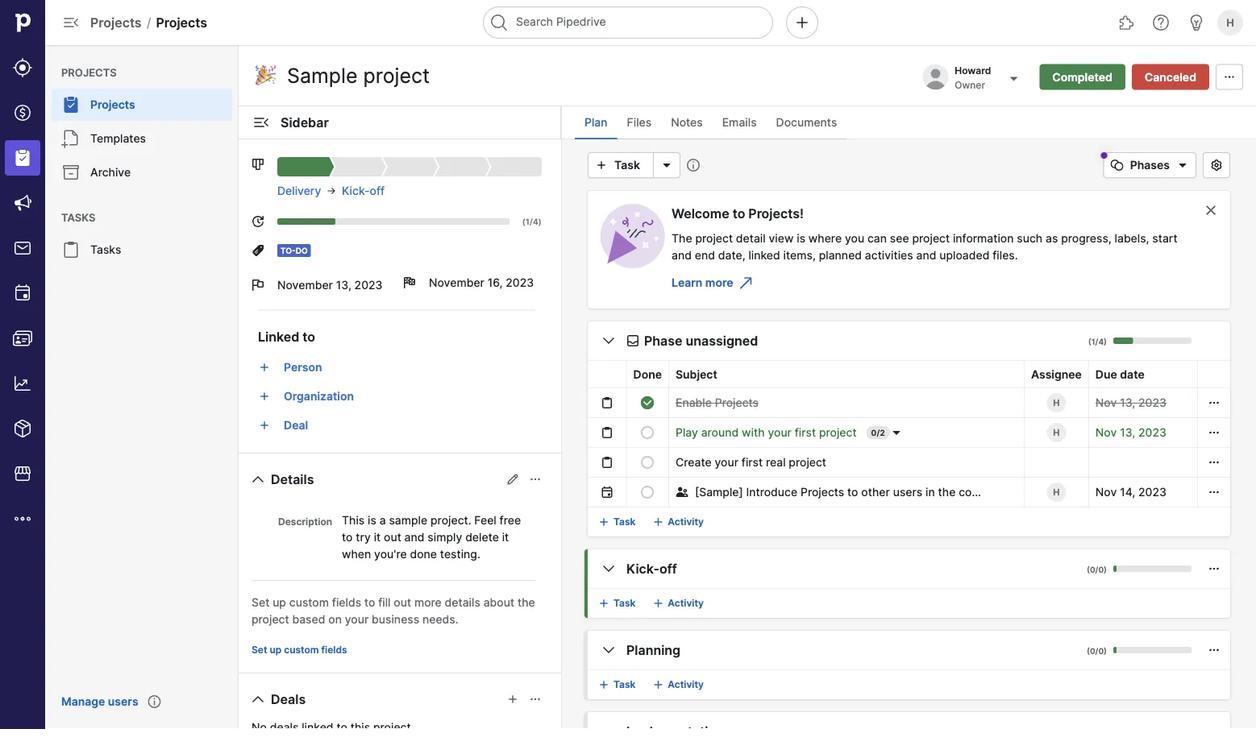 Task type: describe. For each thing, give the bounding box(es) containing it.
set up custom fields to fill out more details about the project based on your business needs.
[[252, 596, 535, 626]]

november 13, 2023
[[277, 279, 383, 292]]

16,
[[488, 276, 503, 290]]

details
[[271, 472, 314, 487]]

subject column header
[[669, 361, 1024, 388]]

up for set up custom fields
[[270, 645, 282, 656]]

due date
[[1096, 368, 1145, 381]]

sidebar
[[281, 114, 329, 130]]

welcome
[[672, 206, 729, 221]]

the
[[672, 231, 692, 245]]

0 inside row group
[[871, 428, 877, 438]]

set for set up custom fields to fill out more details about the project based on your business needs.
[[252, 596, 270, 610]]

the inside button
[[938, 486, 956, 499]]

welcome to projects!
[[672, 206, 804, 221]]

progress,
[[1061, 231, 1112, 245]]

phases
[[1130, 158, 1170, 172]]

3 nov from the top
[[1096, 486, 1117, 499]]

linked
[[258, 329, 299, 345]]

in
[[926, 486, 935, 499]]

manage
[[61, 695, 105, 709]]

users inside button
[[108, 695, 138, 709]]

set up custom fields
[[252, 645, 347, 656]]

users inside button
[[893, 486, 923, 499]]

out inside this is a sample project. feel free to try it out and simply delete it when you're done testing.
[[384, 531, 401, 544]]

fill
[[378, 596, 391, 610]]

november for november 13, 2023
[[277, 279, 333, 292]]

planning
[[626, 643, 681, 658]]

assignee
[[1031, 368, 1082, 381]]

1 activity button from the top
[[649, 510, 710, 535]]

( 0 / 0 ) for planning
[[1087, 647, 1107, 656]]

archive
[[90, 166, 131, 179]]

your inside play around with your first project button
[[768, 426, 792, 440]]

sample
[[389, 514, 428, 527]]

due
[[1096, 368, 1117, 381]]

2023 inside button
[[506, 276, 534, 290]]

project.
[[431, 514, 471, 527]]

row containing done
[[568, 361, 1230, 388]]

notes
[[671, 116, 703, 129]]

1 vertical spatial first
[[742, 456, 763, 470]]

info image inside menu
[[148, 696, 161, 709]]

menu toggle image
[[61, 13, 81, 32]]

details
[[445, 596, 480, 610]]

1 column header from the left
[[568, 361, 588, 388]]

try
[[356, 531, 371, 544]]

home image
[[10, 10, 35, 35]]

set up custom fields link
[[245, 641, 354, 660]]

color link image for the activity button for planning
[[652, 679, 665, 692]]

2 nov 13, 2023 from the top
[[1096, 426, 1167, 440]]

1 horizontal spatial off
[[659, 561, 677, 577]]

1 vertical spatial kick-
[[626, 561, 659, 577]]

manage users
[[61, 695, 138, 709]]

1 vertical spatial 4
[[1098, 337, 1104, 347]]

business
[[372, 613, 419, 626]]

phase
[[644, 333, 683, 349]]

0 vertical spatial first
[[795, 426, 816, 440]]

manage users button
[[52, 688, 148, 717]]

templates
[[90, 132, 146, 146]]

project inside set up custom fields to fill out more details about the project based on your business needs.
[[252, 613, 289, 626]]

the inside set up custom fields to fill out more details about the project based on your business needs.
[[518, 596, 535, 610]]

color active image for deal
[[258, 419, 271, 432]]

color primary image inside november 13, 2023 button
[[252, 279, 264, 292]]

emails
[[722, 116, 757, 129]]

end
[[695, 248, 715, 262]]

templates link
[[52, 123, 232, 155]]

color primary image inside details button
[[248, 470, 268, 489]]

activity for kick-off
[[668, 598, 704, 610]]

plan
[[585, 116, 608, 129]]

simply
[[428, 531, 462, 544]]

this is a sample project. feel free to try it out and simply delete it when you're done testing.
[[342, 514, 521, 561]]

completed button
[[1040, 64, 1125, 90]]

play
[[676, 426, 698, 440]]

planned
[[819, 248, 862, 262]]

custom for set up custom fields to fill out more details about the project based on your business needs.
[[289, 596, 329, 610]]

to right linked
[[303, 329, 315, 345]]

when
[[342, 547, 371, 561]]

h inside button
[[1226, 16, 1234, 29]]

0 vertical spatial off
[[370, 184, 385, 198]]

[sample]
[[695, 486, 743, 499]]

you're
[[374, 547, 407, 561]]

task down planning
[[614, 679, 636, 691]]

delete
[[465, 531, 499, 544]]

quick help image
[[1151, 13, 1171, 32]]

done
[[633, 368, 662, 381]]

Search Pipedrive field
[[483, 6, 773, 39]]

with
[[742, 426, 765, 440]]

create your first real project
[[676, 456, 826, 470]]

due date column header
[[1089, 361, 1198, 388]]

2 horizontal spatial and
[[916, 248, 936, 262]]

activity for planning
[[668, 679, 704, 691]]

projects link
[[52, 89, 232, 121]]

out inside set up custom fields to fill out more details about the project based on your business needs.
[[394, 596, 411, 610]]

1 horizontal spatial and
[[672, 248, 692, 262]]

color link image
[[597, 516, 610, 529]]

november 16, 2023
[[429, 276, 534, 290]]

0 horizontal spatial 1
[[526, 217, 530, 227]]

can
[[868, 231, 887, 245]]

nov 14, 2023
[[1096, 486, 1167, 499]]

where
[[809, 231, 842, 245]]

insights image
[[13, 374, 32, 393]]

task up planning
[[614, 598, 636, 610]]

detail
[[736, 231, 766, 245]]

canceled
[[1145, 70, 1197, 84]]

color primary image inside phases button
[[1108, 159, 1127, 172]]

a
[[379, 514, 386, 527]]

projects inside menu item
[[90, 98, 135, 112]]

set for set up custom fields
[[252, 645, 267, 656]]

on
[[328, 613, 342, 626]]

november 13, 2023 button
[[252, 267, 390, 304]]

to up detail at the right top of page
[[733, 206, 745, 221]]

contacts image
[[13, 329, 32, 348]]

2
[[880, 428, 885, 438]]

files
[[627, 116, 652, 129]]

0 horizontal spatial ( 1 / 4 )
[[522, 217, 542, 227]]

this
[[342, 514, 365, 527]]

color link image for third the activity button from the bottom of the page
[[652, 516, 665, 529]]

task left more options image
[[614, 158, 640, 172]]

completed
[[1052, 70, 1113, 84]]

color undefined image for archive
[[61, 163, 81, 182]]

items,
[[783, 248, 816, 262]]

testing.
[[440, 547, 480, 561]]

deals button
[[245, 687, 312, 713]]

color undefined image for tasks
[[61, 240, 81, 260]]

around
[[701, 426, 739, 440]]

information
[[953, 231, 1014, 245]]

activities image
[[13, 284, 32, 303]]

your inside set up custom fields to fill out more details about the project based on your business needs.
[[345, 613, 369, 626]]

subject
[[676, 368, 717, 381]]

1 vertical spatial 1
[[1092, 337, 1095, 347]]

projects image
[[13, 148, 32, 168]]

create your first real project button
[[676, 453, 826, 472]]

is inside the project detail view is where you can see project information such as progress, labels, start and end date, linked items, planned activities and uploaded files.
[[797, 231, 806, 245]]

based
[[292, 613, 325, 626]]

animation image
[[601, 204, 665, 268]]

projects!
[[748, 206, 804, 221]]

canceled button
[[1132, 64, 1209, 90]]

to inside this is a sample project. feel free to try it out and simply delete it when you're done testing.
[[342, 531, 353, 544]]



Task type: locate. For each thing, give the bounding box(es) containing it.
fields for set up custom fields to fill out more details about the project based on your business needs.
[[332, 596, 361, 610]]

color undefined image right the sales inbox image
[[61, 240, 81, 260]]

🎉  Sample project text field
[[252, 59, 468, 92]]

projects
[[90, 15, 142, 30], [156, 15, 207, 30], [61, 66, 117, 79], [90, 98, 135, 112], [715, 396, 759, 410], [801, 486, 844, 499]]

0 vertical spatial the
[[938, 486, 956, 499]]

up for set up custom fields to fill out more details about the project based on your business needs.
[[273, 596, 286, 610]]

[sample] introduce projects to other users in the company
[[695, 486, 1008, 499]]

person
[[284, 361, 322, 375]]

1 vertical spatial ( 1 / 4 )
[[1088, 337, 1107, 347]]

1 vertical spatial 13,
[[1120, 396, 1135, 410]]

color link image
[[652, 516, 665, 529], [597, 597, 610, 610], [652, 597, 665, 610], [597, 679, 610, 692], [652, 679, 665, 692]]

up up the set up custom fields
[[273, 596, 286, 610]]

0
[[871, 428, 877, 438], [1090, 565, 1095, 575], [1098, 565, 1104, 575], [1090, 647, 1095, 656], [1098, 647, 1104, 656]]

color undefined image inside templates link
[[61, 129, 81, 148]]

3 color active image from the top
[[258, 419, 271, 432]]

out up you're
[[384, 531, 401, 544]]

1 vertical spatial custom
[[284, 645, 319, 656]]

organization button
[[277, 384, 542, 410]]

1 horizontal spatial 4
[[1098, 337, 1104, 347]]

2 vertical spatial your
[[345, 613, 369, 626]]

project right "real"
[[789, 456, 826, 470]]

to
[[733, 206, 745, 221], [303, 329, 315, 345], [847, 486, 858, 499], [342, 531, 353, 544], [364, 596, 375, 610]]

as
[[1046, 231, 1058, 245]]

color undefined image inside "archive" "link"
[[61, 163, 81, 182]]

(
[[522, 217, 526, 227], [1088, 337, 1092, 347], [1087, 565, 1090, 575], [1087, 647, 1090, 656]]

2 vertical spatial 13,
[[1120, 426, 1135, 440]]

other
[[861, 486, 890, 499]]

tasks link
[[52, 234, 232, 266]]

1 nov from the top
[[1096, 396, 1117, 410]]

row
[[568, 361, 1230, 388]]

info image right "manage users"
[[148, 696, 161, 709]]

color undefined image
[[61, 95, 81, 114], [61, 129, 81, 148]]

1 vertical spatial activity
[[668, 598, 704, 610]]

0 horizontal spatial your
[[345, 613, 369, 626]]

more
[[705, 276, 733, 290], [414, 596, 442, 610]]

0 horizontal spatial the
[[518, 596, 535, 610]]

1 vertical spatial set
[[252, 645, 267, 656]]

sales inbox image
[[13, 239, 32, 258]]

off
[[370, 184, 385, 198], [659, 561, 677, 577]]

0 vertical spatial activity
[[668, 516, 704, 528]]

1 horizontal spatial the
[[938, 486, 956, 499]]

0 vertical spatial color undefined image
[[61, 95, 81, 114]]

0 vertical spatial 4
[[533, 217, 538, 227]]

users right manage
[[108, 695, 138, 709]]

uploaded
[[940, 248, 990, 262]]

color undefined image for projects
[[61, 95, 81, 114]]

1 horizontal spatial info image
[[687, 159, 700, 172]]

0 vertical spatial nov
[[1096, 396, 1117, 410]]

howard
[[955, 65, 991, 76]]

set inside button
[[252, 645, 267, 656]]

person button
[[277, 355, 542, 381]]

enable
[[676, 396, 712, 410]]

0 vertical spatial kick-off
[[342, 184, 385, 198]]

/
[[146, 15, 151, 30], [530, 217, 533, 227], [1095, 337, 1098, 347], [877, 428, 880, 438], [1095, 565, 1098, 575], [1095, 647, 1098, 656]]

0 vertical spatial up
[[273, 596, 286, 610]]

and down sample
[[404, 531, 425, 544]]

date,
[[718, 248, 745, 262]]

1 vertical spatial info image
[[148, 696, 161, 709]]

documents
[[776, 116, 837, 129]]

learn more button
[[665, 270, 759, 296]]

november inside button
[[277, 279, 333, 292]]

13, inside button
[[336, 279, 351, 292]]

color active image left organization in the left bottom of the page
[[258, 390, 271, 403]]

row group containing enable projects
[[568, 388, 1230, 508]]

fields down on
[[321, 645, 347, 656]]

0 horizontal spatial november
[[277, 279, 333, 292]]

learn more
[[672, 276, 733, 290]]

column header
[[568, 361, 588, 388], [588, 361, 626, 388], [1198, 361, 1230, 388]]

campaigns image
[[13, 194, 32, 213]]

activity down [sample]
[[668, 516, 704, 528]]

2 set from the top
[[252, 645, 267, 656]]

2023 inside button
[[354, 279, 383, 292]]

0 horizontal spatial and
[[404, 531, 425, 544]]

2 vertical spatial color active image
[[258, 419, 271, 432]]

more options image
[[657, 159, 676, 172]]

1 vertical spatial color undefined image
[[61, 129, 81, 148]]

kick-
[[342, 184, 370, 198], [626, 561, 659, 577]]

up up deals button
[[270, 645, 282, 656]]

menu containing projects
[[45, 45, 239, 730]]

activity button down [sample]
[[649, 510, 710, 535]]

up
[[273, 596, 286, 610], [270, 645, 282, 656]]

quick add image
[[793, 13, 812, 32]]

0 horizontal spatial is
[[368, 514, 376, 527]]

first left "real"
[[742, 456, 763, 470]]

set up custom fields button
[[245, 641, 354, 660]]

2 activity from the top
[[668, 598, 704, 610]]

row group
[[568, 388, 1230, 508]]

2 column header from the left
[[588, 361, 626, 388]]

table containing done
[[568, 361, 1230, 508]]

1 vertical spatial kick-off
[[626, 561, 677, 577]]

1 vertical spatial the
[[518, 596, 535, 610]]

activity button for planning
[[649, 672, 710, 698]]

( 1 / 4 ) up due
[[1088, 337, 1107, 347]]

free
[[500, 514, 521, 527]]

0 vertical spatial users
[[893, 486, 923, 499]]

more down date,
[[705, 276, 733, 290]]

real
[[766, 456, 786, 470]]

0 horizontal spatial kick-
[[342, 184, 370, 198]]

needs.
[[422, 613, 459, 626]]

1 horizontal spatial your
[[715, 456, 739, 470]]

menu item
[[0, 135, 45, 181]]

is inside this is a sample project. feel free to try it out and simply delete it when you're done testing.
[[368, 514, 376, 527]]

more image
[[13, 510, 32, 529]]

info image right more options image
[[687, 159, 700, 172]]

to inside button
[[847, 486, 858, 499]]

1 vertical spatial out
[[394, 596, 411, 610]]

set inside set up custom fields to fill out more details about the project based on your business needs.
[[252, 596, 270, 610]]

november up linked to
[[277, 279, 333, 292]]

[sample] introduce projects to other users in the company button
[[695, 483, 1008, 502]]

cell
[[568, 388, 588, 418], [568, 418, 588, 448], [568, 448, 588, 478], [1024, 448, 1089, 478], [1089, 448, 1198, 478], [568, 478, 588, 508]]

out right the fill
[[394, 596, 411, 610]]

2 color undefined image from the top
[[61, 240, 81, 260]]

1 vertical spatial up
[[270, 645, 282, 656]]

task
[[614, 158, 640, 172], [614, 516, 636, 528], [614, 598, 636, 610], [614, 679, 636, 691]]

1 vertical spatial off
[[659, 561, 677, 577]]

( 1 / 4 )
[[522, 217, 542, 227], [1088, 337, 1107, 347]]

1 vertical spatial nov
[[1096, 426, 1117, 440]]

h
[[1226, 16, 1234, 29], [1053, 398, 1060, 408], [1053, 428, 1060, 438], [1053, 487, 1060, 498]]

1 horizontal spatial more
[[705, 276, 733, 290]]

more up needs.
[[414, 596, 442, 610]]

fields up on
[[332, 596, 361, 610]]

color active image left deal
[[258, 419, 271, 432]]

color undefined image
[[61, 163, 81, 182], [61, 240, 81, 260]]

1 activity from the top
[[668, 516, 704, 528]]

1 vertical spatial tasks
[[90, 243, 121, 257]]

to inside set up custom fields to fill out more details about the project based on your business needs.
[[364, 596, 375, 610]]

see
[[890, 231, 909, 245]]

color active image
[[258, 361, 271, 374], [258, 390, 271, 403], [258, 419, 271, 432]]

table
[[568, 361, 1230, 508]]

custom inside set up custom fields to fill out more details about the project based on your business needs.
[[289, 596, 329, 610]]

create
[[676, 456, 712, 470]]

your down around
[[715, 456, 739, 470]]

to left the other
[[847, 486, 858, 499]]

about
[[483, 596, 514, 610]]

introduce
[[746, 486, 798, 499]]

1 vertical spatial color active image
[[258, 390, 271, 403]]

3 activity button from the top
[[649, 672, 710, 698]]

linked
[[749, 248, 780, 262]]

0 vertical spatial color active image
[[258, 361, 271, 374]]

your right on
[[345, 613, 369, 626]]

to left 'try'
[[342, 531, 353, 544]]

delivery
[[277, 184, 321, 198]]

1 vertical spatial activity button
[[649, 591, 710, 617]]

the right about
[[518, 596, 535, 610]]

1 horizontal spatial ( 1 / 4 )
[[1088, 337, 1107, 347]]

organization
[[284, 390, 354, 404]]

deal
[[284, 419, 308, 433]]

0 vertical spatial out
[[384, 531, 401, 544]]

activity down planning
[[668, 679, 704, 691]]

0 / 2
[[871, 428, 885, 438]]

0 vertical spatial 13,
[[336, 279, 351, 292]]

0 horizontal spatial info image
[[148, 696, 161, 709]]

enable projects button
[[676, 393, 759, 413]]

fields for set up custom fields
[[321, 645, 347, 656]]

november for november 16, 2023
[[429, 276, 484, 290]]

transfer ownership image
[[1004, 69, 1023, 88]]

up inside set up custom fields to fill out more details about the project based on your business needs.
[[273, 596, 286, 610]]

0 horizontal spatial more
[[414, 596, 442, 610]]

color primary image inside phases button
[[1173, 156, 1192, 175]]

0 horizontal spatial first
[[742, 456, 763, 470]]

2 vertical spatial activity
[[668, 679, 704, 691]]

description
[[278, 516, 332, 528]]

1 color undefined image from the top
[[61, 163, 81, 182]]

and right 'activities'
[[916, 248, 936, 262]]

users left in
[[893, 486, 923, 499]]

project right see at the top right
[[912, 231, 950, 245]]

1 horizontal spatial users
[[893, 486, 923, 499]]

color active image for person
[[258, 361, 271, 374]]

0 vertical spatial 1
[[526, 217, 530, 227]]

color active image for organization
[[258, 390, 271, 403]]

0 horizontal spatial off
[[370, 184, 385, 198]]

is left a
[[368, 514, 376, 527]]

is up items,
[[797, 231, 806, 245]]

more inside learn more button
[[705, 276, 733, 290]]

project left based
[[252, 613, 289, 626]]

november 16, 2023 button
[[403, 267, 542, 299]]

start
[[1152, 231, 1178, 245]]

1 set from the top
[[252, 596, 270, 610]]

your
[[768, 426, 792, 440], [715, 456, 739, 470], [345, 613, 369, 626]]

0 vertical spatial set
[[252, 596, 270, 610]]

/ inside table
[[877, 428, 880, 438]]

custom for set up custom fields
[[284, 645, 319, 656]]

0 vertical spatial is
[[797, 231, 806, 245]]

1 color active image from the top
[[258, 361, 271, 374]]

november inside button
[[429, 276, 484, 290]]

0 vertical spatial ( 1 / 4 )
[[522, 217, 542, 227]]

1
[[526, 217, 530, 227], [1092, 337, 1095, 347]]

play around with your first project button
[[676, 423, 857, 443]]

your right with
[[768, 426, 792, 440]]

color active image down linked
[[258, 361, 271, 374]]

1 horizontal spatial 1
[[1092, 337, 1095, 347]]

november left 16,
[[429, 276, 484, 290]]

2 nov from the top
[[1096, 426, 1117, 440]]

and down the
[[672, 248, 692, 262]]

color muted image
[[571, 396, 584, 409]]

1 vertical spatial ( 0 / 0 )
[[1087, 647, 1107, 656]]

color primary image inside learn more button
[[736, 273, 756, 293]]

color primary image
[[1220, 71, 1239, 83], [1173, 156, 1192, 175], [252, 158, 264, 171], [326, 185, 337, 198], [1201, 204, 1221, 217], [252, 244, 264, 257], [736, 273, 756, 293], [403, 277, 416, 289], [641, 397, 654, 410], [600, 427, 613, 439], [1208, 427, 1221, 439], [600, 456, 613, 469], [529, 473, 542, 486], [600, 486, 613, 499], [1208, 486, 1221, 499], [599, 560, 618, 579], [1208, 644, 1221, 657], [529, 693, 542, 706]]

13,
[[336, 279, 351, 292], [1120, 396, 1135, 410], [1120, 426, 1135, 440]]

custom inside button
[[284, 645, 319, 656]]

it down free
[[502, 531, 509, 544]]

archive link
[[52, 156, 232, 189]]

0 vertical spatial kick-
[[342, 184, 370, 198]]

color undefined image inside tasks link
[[61, 240, 81, 260]]

fields inside set up custom fields button
[[321, 645, 347, 656]]

labels,
[[1115, 231, 1149, 245]]

products image
[[13, 419, 32, 439]]

1 ( 0 / 0 ) from the top
[[1087, 565, 1107, 575]]

the project detail view is where you can see project information such as progress, labels, start and end date, linked items, planned activities and uploaded files.
[[672, 231, 1178, 262]]

1 vertical spatial fields
[[321, 645, 347, 656]]

1 horizontal spatial first
[[795, 426, 816, 440]]

1 vertical spatial more
[[414, 596, 442, 610]]

0 horizontal spatial 4
[[533, 217, 538, 227]]

0 vertical spatial tasks
[[61, 211, 95, 224]]

set
[[252, 596, 270, 610], [252, 645, 267, 656]]

1 vertical spatial users
[[108, 695, 138, 709]]

( 0 / 0 ) for kick-off
[[1087, 565, 1107, 575]]

3 activity from the top
[[668, 679, 704, 691]]

color primary image
[[252, 113, 271, 132], [592, 159, 611, 172], [1108, 159, 1127, 172], [1207, 159, 1226, 172], [252, 215, 264, 228], [252, 279, 264, 292], [599, 331, 618, 351], [626, 335, 639, 348], [600, 397, 613, 410], [1208, 397, 1221, 410], [641, 427, 654, 439], [890, 427, 903, 439], [641, 456, 654, 469], [1208, 456, 1221, 469], [248, 470, 268, 489], [506, 473, 519, 486], [641, 486, 654, 499], [676, 486, 689, 499], [1208, 563, 1221, 576], [599, 641, 618, 660], [248, 690, 268, 710], [506, 693, 519, 706]]

)
[[538, 217, 542, 227], [1104, 337, 1107, 347], [1104, 565, 1107, 575], [1104, 647, 1107, 656]]

2 ( 0 / 0 ) from the top
[[1087, 647, 1107, 656]]

14,
[[1120, 486, 1135, 499]]

phase unassigned
[[644, 333, 758, 349]]

1 vertical spatial color undefined image
[[61, 240, 81, 260]]

and inside this is a sample project. feel free to try it out and simply delete it when you're done testing.
[[404, 531, 425, 544]]

1 it from the left
[[374, 531, 381, 544]]

0 vertical spatial activity button
[[649, 510, 710, 535]]

owner
[[955, 79, 985, 91]]

0 vertical spatial info image
[[687, 159, 700, 172]]

color link image for the activity button corresponding to kick-off
[[652, 597, 665, 610]]

0 vertical spatial custom
[[289, 596, 329, 610]]

set up deals button
[[252, 645, 267, 656]]

menu
[[0, 0, 45, 730], [45, 45, 239, 730]]

custom up based
[[289, 596, 329, 610]]

4
[[533, 217, 538, 227], [1098, 337, 1104, 347]]

users
[[893, 486, 923, 499], [108, 695, 138, 709]]

set up the set up custom fields
[[252, 596, 270, 610]]

0 horizontal spatial kick-off
[[342, 184, 385, 198]]

1 horizontal spatial november
[[429, 276, 484, 290]]

custom down based
[[284, 645, 319, 656]]

0 vertical spatial fields
[[332, 596, 361, 610]]

1 color undefined image from the top
[[61, 95, 81, 114]]

assignee column header
[[1024, 361, 1089, 388]]

first right with
[[795, 426, 816, 440]]

color undefined image for templates
[[61, 129, 81, 148]]

1 horizontal spatial is
[[797, 231, 806, 245]]

to left the fill
[[364, 596, 375, 610]]

1 horizontal spatial kick-off
[[626, 561, 677, 577]]

color primary image inside november 16, 2023 button
[[403, 277, 416, 289]]

2 activity button from the top
[[649, 591, 710, 617]]

the right in
[[938, 486, 956, 499]]

you
[[845, 231, 864, 245]]

the
[[938, 486, 956, 499], [518, 596, 535, 610]]

2 it from the left
[[502, 531, 509, 544]]

( 1 / 4 ) up the november 16, 2023
[[522, 217, 542, 227]]

0 vertical spatial nov 13, 2023
[[1096, 396, 1167, 410]]

done
[[410, 547, 437, 561]]

2 color active image from the top
[[258, 390, 271, 403]]

details button
[[245, 467, 320, 493]]

color undefined image inside projects link
[[61, 95, 81, 114]]

activity button up planning
[[649, 591, 710, 617]]

h button
[[1214, 6, 1246, 39]]

your inside "create your first real project" button
[[715, 456, 739, 470]]

( 0 / 0 )
[[1087, 565, 1107, 575], [1087, 647, 1107, 656]]

2 horizontal spatial your
[[768, 426, 792, 440]]

view
[[769, 231, 794, 245]]

0 horizontal spatial users
[[108, 695, 138, 709]]

1 vertical spatial nov 13, 2023
[[1096, 426, 1167, 440]]

1 horizontal spatial it
[[502, 531, 509, 544]]

color undefined image left archive at top
[[61, 163, 81, 182]]

1 nov 13, 2023 from the top
[[1096, 396, 1167, 410]]

deal button
[[277, 413, 542, 439]]

color undefined image right deals icon
[[61, 95, 81, 114]]

howard link
[[955, 65, 994, 76]]

3 column header from the left
[[1198, 361, 1230, 388]]

done column header
[[626, 361, 669, 388]]

task right color link image
[[614, 516, 636, 528]]

1 vertical spatial your
[[715, 456, 739, 470]]

0 horizontal spatial it
[[374, 531, 381, 544]]

activity button for kick-off
[[649, 591, 710, 617]]

more inside set up custom fields to fill out more details about the project based on your business needs.
[[414, 596, 442, 610]]

project up end
[[695, 231, 733, 245]]

0 vertical spatial color undefined image
[[61, 163, 81, 182]]

2 vertical spatial nov
[[1096, 486, 1117, 499]]

color undefined image left templates
[[61, 129, 81, 148]]

date
[[1120, 368, 1145, 381]]

it right 'try'
[[374, 531, 381, 544]]

marketplace image
[[13, 464, 32, 484]]

0 vertical spatial your
[[768, 426, 792, 440]]

color primary image inside deals button
[[248, 690, 268, 710]]

1 vertical spatial is
[[368, 514, 376, 527]]

fields inside set up custom fields to fill out more details about the project based on your business needs.
[[332, 596, 361, 610]]

0 vertical spatial more
[[705, 276, 733, 290]]

deals image
[[13, 103, 32, 123]]

2 vertical spatial activity button
[[649, 672, 710, 698]]

0 vertical spatial ( 0 / 0 )
[[1087, 565, 1107, 575]]

sales assistant image
[[1187, 13, 1206, 32]]

2023
[[506, 276, 534, 290], [354, 279, 383, 292], [1139, 396, 1167, 410], [1139, 426, 1167, 440], [1139, 486, 1167, 499]]

up inside button
[[270, 645, 282, 656]]

play around with your first project
[[676, 426, 857, 440]]

info image
[[687, 159, 700, 172], [148, 696, 161, 709]]

1 horizontal spatial kick-
[[626, 561, 659, 577]]

activity up planning
[[668, 598, 704, 610]]

project
[[695, 231, 733, 245], [912, 231, 950, 245], [819, 426, 857, 440], [789, 456, 826, 470], [252, 613, 289, 626]]

2 color undefined image from the top
[[61, 129, 81, 148]]

activity button down planning
[[649, 672, 710, 698]]

project left "0 / 2"
[[819, 426, 857, 440]]

leads image
[[13, 58, 32, 77]]

projects menu item
[[45, 89, 239, 121]]



Task type: vqa. For each thing, say whether or not it's contained in the screenshot.
2nd "clipboard" from the bottom
no



